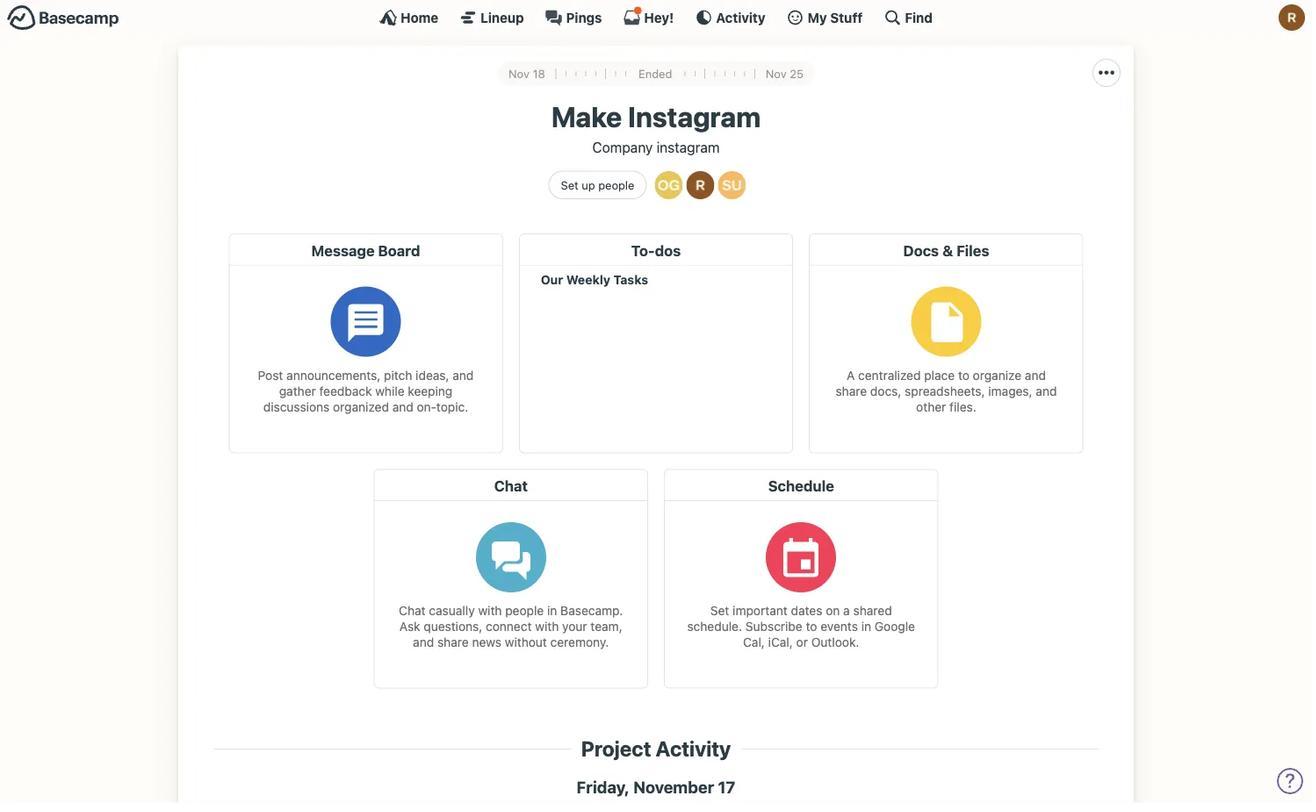 Task type: describe. For each thing, give the bounding box(es) containing it.
ruby image
[[1279, 4, 1305, 31]]

instagram
[[656, 139, 720, 156]]

pings
[[566, 10, 602, 25]]

25
[[790, 67, 804, 80]]

project activity
[[581, 736, 731, 761]]

activity inside main element
[[716, 10, 765, 25]]

activity link
[[695, 9, 765, 26]]

friday, november 17
[[577, 778, 735, 797]]

hey! button
[[623, 6, 674, 26]]

main element
[[0, 0, 1312, 34]]

17
[[718, 778, 735, 797]]

nov for nov 18
[[508, 67, 529, 80]]

sunny upside image
[[718, 171, 746, 199]]

lineup
[[481, 10, 524, 25]]

ruby image
[[686, 171, 714, 199]]

set
[[561, 178, 578, 192]]

hey!
[[644, 10, 674, 25]]

my stuff button
[[786, 9, 863, 26]]

nov 25
[[766, 67, 804, 80]]

people on this project element
[[650, 158, 764, 212]]



Task type: locate. For each thing, give the bounding box(es) containing it.
ended
[[638, 67, 672, 80]]

0 vertical spatial activity
[[716, 10, 765, 25]]

activity left the my
[[716, 10, 765, 25]]

november
[[633, 778, 714, 797]]

activity up november
[[656, 736, 731, 761]]

lineup link
[[459, 9, 524, 26]]

company
[[592, 139, 653, 156]]

nov 18
[[508, 67, 545, 80]]

18
[[533, 67, 545, 80]]

home link
[[379, 9, 438, 26]]

nov for nov 25
[[766, 67, 787, 80]]

1 vertical spatial activity
[[656, 736, 731, 761]]

orlando gary image
[[655, 171, 683, 199]]

home
[[401, 10, 438, 25]]

activity
[[716, 10, 765, 25], [656, 736, 731, 761]]

people
[[598, 178, 634, 192]]

make instagram company instagram
[[551, 100, 761, 156]]

friday,
[[577, 778, 630, 797]]

set up people link
[[548, 171, 647, 199]]

nov left 18
[[508, 67, 529, 80]]

0 horizontal spatial nov
[[508, 67, 529, 80]]

nov left 25
[[766, 67, 787, 80]]

up
[[582, 178, 595, 192]]

set up people
[[561, 178, 634, 192]]

pings button
[[545, 9, 602, 26]]

find button
[[884, 9, 933, 26]]

1 nov from the left
[[508, 67, 529, 80]]

nov
[[508, 67, 529, 80], [766, 67, 787, 80]]

find
[[905, 10, 933, 25]]

my stuff
[[808, 10, 863, 25]]

make
[[551, 100, 622, 133]]

1 horizontal spatial nov
[[766, 67, 787, 80]]

instagram
[[628, 100, 761, 133]]

switch accounts image
[[7, 4, 119, 32]]

stuff
[[830, 10, 863, 25]]

project
[[581, 736, 651, 761]]

my
[[808, 10, 827, 25]]

2 nov from the left
[[766, 67, 787, 80]]



Task type: vqa. For each thing, say whether or not it's contained in the screenshot.
right TERRY TURTLE image
no



